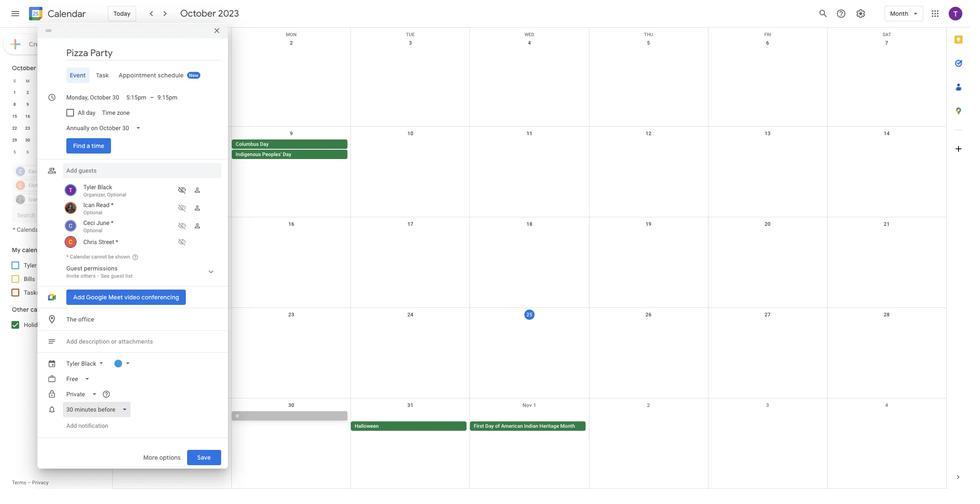 Task type: locate. For each thing, give the bounding box(es) containing it.
row containing 16
[[113, 217, 946, 308]]

m
[[26, 78, 30, 83]]

tyler up bills
[[24, 262, 37, 269]]

calendar up my calendars
[[17, 226, 40, 233]]

appointment schedule
[[119, 71, 184, 79]]

* inside chris street tree item
[[116, 239, 118, 245]]

my calendars
[[12, 246, 50, 254]]

nov 1
[[523, 402, 536, 408]]

day inside "button"
[[485, 423, 494, 429]]

19
[[64, 114, 69, 119], [646, 221, 652, 227]]

10 inside 'row group'
[[77, 150, 82, 154]]

2 horizontal spatial 3
[[766, 402, 769, 408]]

14 element
[[88, 100, 98, 110]]

november 9 element
[[62, 147, 72, 157]]

1 vertical spatial 16
[[288, 221, 294, 227]]

2 horizontal spatial 11
[[526, 131, 533, 137]]

5 for 1
[[66, 90, 68, 95]]

all day
[[78, 109, 95, 116]]

* right street
[[116, 239, 118, 245]]

row group
[[8, 87, 100, 158]]

Start date text field
[[66, 92, 120, 102]]

1 vertical spatial 30
[[288, 402, 294, 408]]

my calendars button
[[2, 243, 105, 257]]

0 horizontal spatial october 2023
[[12, 64, 52, 72]]

0 horizontal spatial –
[[28, 480, 31, 486]]

october
[[180, 8, 216, 20], [12, 64, 36, 72]]

s
[[13, 78, 16, 83]]

add down "united"
[[66, 338, 77, 345]]

– right terms link
[[28, 480, 31, 486]]

0 horizontal spatial 26
[[64, 126, 69, 131]]

chris street tree item
[[63, 235, 221, 249]]

27 element
[[75, 123, 85, 134]]

17
[[407, 221, 413, 227]]

event
[[70, 71, 86, 79]]

1 horizontal spatial cannot
[[91, 254, 107, 260]]

23 inside 'row group'
[[25, 126, 30, 131]]

black inside tyler black organizer, optional
[[98, 184, 112, 191]]

* inside search box
[[13, 226, 15, 233]]

16 for 18
[[288, 221, 294, 227]]

tyler black up bills
[[24, 262, 53, 269]]

* Calendar cannot be shown search field
[[0, 160, 105, 233]]

6 down f
[[79, 90, 81, 95]]

10
[[407, 131, 413, 137], [77, 150, 82, 154]]

calendars for my calendars
[[22, 246, 50, 254]]

1 vertical spatial 21
[[884, 221, 890, 227]]

add inside add notification button
[[66, 422, 77, 429]]

cell containing columbus day
[[232, 139, 351, 160]]

0 vertical spatial 27
[[77, 126, 82, 131]]

1 vertical spatial 10
[[77, 150, 82, 154]]

the office button
[[63, 312, 221, 327]]

peoples'
[[262, 151, 282, 157]]

show schedule of ceci june image
[[175, 219, 189, 233]]

add notification
[[66, 422, 108, 429]]

month inside popup button
[[890, 10, 908, 17]]

30 inside grid
[[288, 402, 294, 408]]

24 element
[[36, 123, 46, 134]]

new element
[[187, 72, 201, 79]]

create button
[[3, 34, 66, 54]]

0 horizontal spatial cannot
[[42, 226, 60, 233]]

my
[[12, 246, 21, 254]]

None field
[[63, 120, 148, 136], [63, 371, 97, 387], [63, 387, 104, 402], [63, 402, 134, 417], [63, 120, 148, 136], [63, 371, 97, 387], [63, 387, 104, 402], [63, 402, 134, 417]]

9 up columbus day button
[[290, 131, 293, 137]]

1 vertical spatial black
[[38, 262, 53, 269]]

2023
[[218, 8, 239, 20], [38, 64, 52, 72]]

terms – privacy
[[12, 480, 49, 486]]

0 horizontal spatial be
[[62, 226, 68, 233]]

grid
[[112, 28, 946, 489]]

5 down the 29 element on the top of the page
[[13, 150, 16, 154]]

21 inside october 2023 grid
[[91, 114, 95, 119]]

1 vertical spatial 11
[[526, 131, 533, 137]]

1 horizontal spatial 16
[[288, 221, 294, 227]]

calendar
[[48, 8, 86, 20], [17, 226, 40, 233], [70, 254, 90, 260]]

1 vertical spatial 5
[[66, 90, 68, 95]]

2 vertical spatial 5
[[13, 150, 16, 154]]

16
[[25, 114, 30, 119], [288, 221, 294, 227]]

1 add from the top
[[66, 338, 77, 345]]

october 2023 up sun column header
[[180, 8, 239, 20]]

0 vertical spatial 23
[[25, 126, 30, 131]]

tyler black down description
[[66, 360, 96, 367]]

add for add notification
[[66, 422, 77, 429]]

6 for 1
[[79, 90, 81, 95]]

26 inside october 2023 grid
[[64, 126, 69, 131]]

november 10 element
[[75, 147, 85, 157]]

sun column header
[[113, 28, 232, 37]]

Start time text field
[[126, 92, 147, 102]]

0 vertical spatial cannot
[[42, 226, 60, 233]]

optional for june
[[83, 228, 102, 233]]

21 element
[[88, 111, 98, 122]]

* calendar cannot be shown
[[13, 226, 87, 233], [66, 254, 130, 260]]

1 horizontal spatial 5
[[66, 90, 68, 95]]

3
[[409, 40, 412, 46], [79, 138, 81, 142], [766, 402, 769, 408]]

0 vertical spatial 5
[[647, 40, 650, 46]]

0 vertical spatial add
[[66, 338, 77, 345]]

17 element
[[36, 111, 46, 122]]

black down description
[[81, 360, 96, 367]]

0 horizontal spatial tyler black
[[24, 262, 53, 269]]

1 vertical spatial day
[[283, 151, 291, 157]]

1 horizontal spatial 30
[[288, 402, 294, 408]]

16 inside october 2023 grid
[[25, 114, 30, 119]]

other calendars button
[[2, 303, 105, 316]]

tyler up "organizer,"
[[83, 184, 96, 191]]

1 horizontal spatial october
[[180, 8, 216, 20]]

0 vertical spatial 21
[[91, 114, 95, 119]]

3 element
[[36, 88, 46, 98]]

united
[[54, 322, 72, 328]]

other
[[12, 306, 29, 313]]

0 horizontal spatial 19
[[64, 114, 69, 119]]

time zone
[[102, 109, 130, 116]]

8
[[13, 102, 16, 107]]

month inside "button"
[[560, 423, 575, 429]]

0 horizontal spatial 23
[[25, 126, 30, 131]]

27
[[77, 126, 82, 131], [765, 312, 771, 318]]

show schedule of ican read image
[[175, 201, 189, 215]]

be down the search for people text box
[[62, 226, 68, 233]]

0 vertical spatial tyler black
[[24, 262, 53, 269]]

1 vertical spatial 27
[[765, 312, 771, 318]]

0 horizontal spatial 3
[[79, 138, 81, 142]]

5 for oct 1
[[647, 40, 650, 46]]

add left notification
[[66, 422, 77, 429]]

cannot
[[42, 226, 60, 233], [91, 254, 107, 260]]

day for first
[[485, 423, 494, 429]]

row containing 5
[[8, 146, 100, 158]]

1 horizontal spatial 23
[[288, 312, 294, 318]]

30 inside 'row group'
[[25, 138, 30, 142]]

november 2 element
[[62, 135, 72, 145]]

mon
[[286, 32, 297, 37]]

calendars
[[22, 246, 50, 254], [30, 306, 58, 313]]

1 vertical spatial add
[[66, 422, 77, 429]]

time zone button
[[99, 105, 133, 120]]

others
[[81, 273, 96, 279]]

cannot inside * calendar cannot be shown search box
[[42, 226, 60, 233]]

0 horizontal spatial 28
[[91, 126, 95, 131]]

calendar up guest
[[70, 254, 90, 260]]

1 right the nov
[[533, 402, 536, 408]]

find a time button
[[66, 136, 111, 156]]

* for chris street *
[[116, 239, 118, 245]]

0 vertical spatial 1
[[176, 40, 179, 46]]

25
[[526, 312, 533, 318]]

6 inside grid
[[766, 40, 769, 46]]

2 horizontal spatial 6
[[766, 40, 769, 46]]

9 for october 2023
[[26, 102, 29, 107]]

0 vertical spatial month
[[890, 10, 908, 17]]

0 horizontal spatial 27
[[77, 126, 82, 131]]

find a time
[[73, 142, 104, 150]]

calendars up in
[[30, 306, 58, 313]]

* calendar cannot be shown down the search for people text box
[[13, 226, 87, 233]]

ceci
[[83, 219, 95, 226]]

0 horizontal spatial 10
[[77, 150, 82, 154]]

0 vertical spatial shown
[[70, 226, 87, 233]]

1 vertical spatial 2023
[[38, 64, 52, 72]]

* up guest
[[66, 254, 69, 260]]

black
[[98, 184, 112, 191], [38, 262, 53, 269], [81, 360, 96, 367]]

1 vertical spatial tyler
[[24, 262, 37, 269]]

1 vertical spatial 1
[[13, 90, 16, 95]]

0 horizontal spatial 9
[[26, 102, 29, 107]]

cannot up permissions
[[91, 254, 107, 260]]

1 horizontal spatial tab list
[[947, 28, 970, 465]]

0 vertical spatial calendars
[[22, 246, 50, 254]]

0 vertical spatial 20
[[77, 114, 82, 119]]

3 inside grid
[[79, 138, 81, 142]]

20 element
[[75, 111, 85, 122]]

optional inside tyler black organizer, optional
[[107, 192, 126, 198]]

* inside the ceci june * optional
[[111, 219, 113, 226]]

20
[[77, 114, 82, 119], [765, 221, 771, 227]]

19 inside 'row group'
[[64, 114, 69, 119]]

* calendar cannot be shown up permissions
[[66, 254, 130, 260]]

row
[[113, 28, 946, 37], [113, 36, 946, 127], [8, 75, 100, 87], [8, 87, 100, 99], [8, 99, 100, 111], [8, 111, 100, 122], [8, 122, 100, 134], [113, 127, 946, 217], [8, 134, 100, 146], [8, 146, 100, 158], [113, 217, 946, 308], [113, 308, 946, 399], [113, 399, 946, 489]]

cell
[[113, 139, 232, 160], [232, 139, 351, 160], [351, 139, 470, 160], [589, 139, 708, 160], [708, 139, 827, 160], [827, 139, 946, 160], [113, 411, 232, 432], [589, 411, 708, 432], [708, 411, 827, 432], [827, 411, 946, 432]]

the
[[66, 316, 77, 323]]

office
[[78, 316, 94, 323]]

1 for nov 1
[[533, 402, 536, 408]]

* right june
[[111, 219, 113, 226]]

1 horizontal spatial october 2023
[[180, 8, 239, 20]]

event button
[[66, 68, 89, 83]]

day
[[260, 141, 269, 147], [283, 151, 291, 157], [485, 423, 494, 429]]

2 horizontal spatial black
[[98, 184, 112, 191]]

columbus
[[236, 141, 259, 147]]

1 horizontal spatial 1
[[176, 40, 179, 46]]

1 horizontal spatial 10
[[407, 131, 413, 137]]

2 vertical spatial 1
[[533, 402, 536, 408]]

black down my calendars dropdown button
[[38, 262, 53, 269]]

21
[[91, 114, 95, 119], [884, 221, 890, 227]]

* inside ican read * optional
[[111, 202, 114, 208]]

5 down thu
[[647, 40, 650, 46]]

saturday column header
[[86, 75, 100, 87]]

2 add from the top
[[66, 422, 77, 429]]

0 vertical spatial tyler
[[83, 184, 96, 191]]

nov
[[523, 402, 532, 408]]

1 horizontal spatial 3
[[409, 40, 412, 46]]

2 vertical spatial 11
[[91, 150, 95, 154]]

1 vertical spatial 19
[[646, 221, 652, 227]]

11 for sun
[[526, 131, 533, 137]]

october up m
[[12, 64, 36, 72]]

optional up read
[[107, 192, 126, 198]]

1 inside 'row group'
[[13, 90, 16, 95]]

–
[[150, 94, 154, 101], [28, 480, 31, 486]]

tyler
[[83, 184, 96, 191], [24, 262, 37, 269], [66, 360, 80, 367]]

23 for 26
[[288, 312, 294, 318]]

calendar up create
[[48, 8, 86, 20]]

1 horizontal spatial –
[[150, 94, 154, 101]]

– left end time text field on the top left of the page
[[150, 94, 154, 101]]

6 down 30 element
[[26, 150, 29, 154]]

2 vertical spatial 9
[[66, 150, 68, 154]]

optional inside ican read * optional
[[83, 210, 102, 216]]

5 down t
[[66, 90, 68, 95]]

0 horizontal spatial shown
[[70, 226, 87, 233]]

be
[[62, 226, 68, 233], [108, 254, 114, 260]]

read
[[96, 202, 110, 208]]

1 horizontal spatial shown
[[115, 254, 130, 260]]

thu
[[644, 32, 653, 37]]

be up permissions
[[108, 254, 114, 260]]

26
[[64, 126, 69, 131], [646, 312, 652, 318]]

0 vertical spatial 26
[[64, 126, 69, 131]]

to element
[[150, 94, 154, 101]]

month button
[[885, 3, 923, 24]]

optional down the ican
[[83, 210, 102, 216]]

day up peoples'
[[260, 141, 269, 147]]

* for ican read * optional
[[111, 202, 114, 208]]

1 down s
[[13, 90, 16, 95]]

october 2023 grid
[[8, 75, 100, 158]]

0 vertical spatial 19
[[64, 114, 69, 119]]

calendar heading
[[46, 8, 86, 20]]

1 vertical spatial 9
[[290, 131, 293, 137]]

*
[[111, 202, 114, 208], [111, 219, 113, 226], [13, 226, 15, 233], [116, 239, 118, 245], [66, 254, 69, 260]]

0 horizontal spatial tab list
[[44, 68, 221, 83]]

1 vertical spatial 6
[[79, 90, 81, 95]]

1 horizontal spatial be
[[108, 254, 114, 260]]

optional inside the ceci june * optional
[[83, 228, 102, 233]]

row containing 15
[[8, 111, 100, 122]]

optional down ceci
[[83, 228, 102, 233]]

month right heritage
[[560, 423, 575, 429]]

1 vertical spatial tyler black
[[66, 360, 96, 367]]

0 vertical spatial 10
[[407, 131, 413, 137]]

1 right oct on the left top of page
[[176, 40, 179, 46]]

26 element
[[62, 123, 72, 134]]

add
[[66, 338, 77, 345], [66, 422, 77, 429]]

30 for 2
[[25, 138, 30, 142]]

1 horizontal spatial 19
[[646, 221, 652, 227]]

6 down fri
[[766, 40, 769, 46]]

october up sun column header
[[180, 8, 216, 20]]

* right read
[[111, 202, 114, 208]]

0 horizontal spatial 30
[[25, 138, 30, 142]]

cannot down the search for people text box
[[42, 226, 60, 233]]

1
[[176, 40, 179, 46], [13, 90, 16, 95], [533, 402, 536, 408]]

2
[[290, 40, 293, 46], [26, 90, 29, 95], [66, 138, 68, 142], [647, 402, 650, 408]]

0 horizontal spatial black
[[38, 262, 53, 269]]

9 up 16 element
[[26, 102, 29, 107]]

1 horizontal spatial 9
[[66, 150, 68, 154]]

1 vertical spatial optional
[[83, 210, 102, 216]]

day for columbus
[[260, 141, 269, 147]]

1 vertical spatial 23
[[288, 312, 294, 318]]

* up my
[[13, 226, 15, 233]]

row containing 9
[[113, 127, 946, 217]]

9 inside 'element'
[[66, 150, 68, 154]]

1 vertical spatial 28
[[884, 312, 890, 318]]

my calendars list
[[2, 259, 105, 299]]

terms
[[12, 480, 26, 486]]

9 for sun
[[290, 131, 293, 137]]

day down columbus day button
[[283, 151, 291, 157]]

states
[[73, 322, 90, 328]]

shown up "guest"
[[115, 254, 130, 260]]

0 vertical spatial day
[[260, 141, 269, 147]]

11 for october 2023
[[51, 102, 56, 107]]

october 2023
[[180, 8, 239, 20], [12, 64, 52, 72]]

settings menu image
[[856, 9, 866, 19]]

2 vertical spatial day
[[485, 423, 494, 429]]

0 horizontal spatial month
[[560, 423, 575, 429]]

day left of at the right bottom
[[485, 423, 494, 429]]

2 vertical spatial tyler
[[66, 360, 80, 367]]

month up sat
[[890, 10, 908, 17]]

1 horizontal spatial 20
[[765, 221, 771, 227]]

27 inside october 2023 grid
[[77, 126, 82, 131]]

tuesday column header
[[34, 75, 47, 87]]

october 2023 up m
[[12, 64, 52, 72]]

9 down november 2 element
[[66, 150, 68, 154]]

november 6 element
[[23, 147, 33, 157]]

shown up chris
[[70, 226, 87, 233]]

tab list
[[947, 28, 970, 465], [44, 68, 221, 83]]

0 vertical spatial 6
[[766, 40, 769, 46]]

11 inside grid
[[526, 131, 533, 137]]

5
[[647, 40, 650, 46], [66, 90, 68, 95], [13, 150, 16, 154]]

a
[[87, 142, 90, 150]]

1 horizontal spatial 26
[[646, 312, 652, 318]]

show schedule of chris street image
[[175, 235, 189, 249]]

0 horizontal spatial 5
[[13, 150, 16, 154]]

0 horizontal spatial 1
[[13, 90, 16, 95]]

1 vertical spatial month
[[560, 423, 575, 429]]

19 element
[[62, 111, 72, 122]]

tyler down description
[[66, 360, 80, 367]]

black up "organizer,"
[[98, 184, 112, 191]]

2 vertical spatial black
[[81, 360, 96, 367]]

add for add description or attachments
[[66, 338, 77, 345]]

calendars right my
[[22, 246, 50, 254]]

t
[[66, 78, 68, 83]]



Task type: describe. For each thing, give the bounding box(es) containing it.
0 vertical spatial 3
[[409, 40, 412, 46]]

see
[[101, 273, 110, 279]]

columbus day indigenous peoples' day
[[236, 141, 291, 157]]

chris street *
[[83, 239, 118, 245]]

1 horizontal spatial tyler black
[[66, 360, 96, 367]]

tasks
[[24, 289, 39, 296]]

1 horizontal spatial 2023
[[218, 8, 239, 20]]

End time text field
[[157, 92, 178, 102]]

shown inside * calendar cannot be shown search box
[[70, 226, 87, 233]]

row group containing 1
[[8, 87, 100, 158]]

calendars for other calendars
[[30, 306, 58, 313]]

tyler black inside "my calendars" list
[[24, 262, 53, 269]]

10 inside grid
[[407, 131, 413, 137]]

find
[[73, 142, 85, 150]]

1 vertical spatial october 2023
[[12, 64, 52, 72]]

appointment
[[119, 71, 156, 79]]

calendar inside calendar element
[[48, 8, 86, 20]]

chris
[[83, 239, 97, 245]]

add notification button
[[63, 416, 112, 436]]

row containing 22
[[8, 122, 100, 134]]

sun
[[167, 32, 177, 37]]

november 4 element
[[88, 135, 98, 145]]

0 vertical spatial –
[[150, 94, 154, 101]]

heritage
[[540, 423, 559, 429]]

23 for 27
[[25, 126, 30, 131]]

31 element
[[36, 135, 46, 145]]

row containing 29
[[8, 134, 100, 146]]

29
[[12, 138, 17, 142]]

time
[[91, 142, 104, 150]]

13 element
[[75, 100, 85, 110]]

tyler inside tyler black organizer, optional
[[83, 184, 96, 191]]

oct
[[166, 40, 174, 46]]

all
[[78, 109, 85, 116]]

november 7 element
[[36, 147, 46, 157]]

see guest list
[[101, 273, 133, 279]]

attachments
[[118, 338, 153, 345]]

22 element
[[10, 123, 20, 134]]

calendar inside * calendar cannot be shown search box
[[17, 226, 40, 233]]

2 vertical spatial 3
[[766, 402, 769, 408]]

first day of american indian heritage month button
[[470, 421, 586, 431]]

20 inside grid
[[77, 114, 82, 119]]

list
[[125, 273, 133, 279]]

first day of american indian heritage month
[[474, 423, 575, 429]]

14
[[884, 131, 890, 137]]

grid containing oct 1
[[112, 28, 946, 489]]

schedule
[[158, 71, 184, 79]]

november 3 element
[[75, 135, 85, 145]]

16 element
[[23, 111, 33, 122]]

1 vertical spatial –
[[28, 480, 31, 486]]

0 vertical spatial october 2023
[[180, 8, 239, 20]]

1 vertical spatial cannot
[[91, 254, 107, 260]]

today
[[114, 10, 130, 17]]

12 element
[[62, 100, 72, 110]]

1 vertical spatial * calendar cannot be shown
[[66, 254, 130, 260]]

or
[[111, 338, 117, 345]]

1 vertical spatial shown
[[115, 254, 130, 260]]

tyler black organizer, optional
[[83, 184, 126, 198]]

30 element
[[23, 135, 33, 145]]

row containing 30
[[113, 399, 946, 489]]

30 for nov 1
[[288, 402, 294, 408]]

1 vertical spatial 20
[[765, 221, 771, 227]]

wed
[[525, 32, 534, 37]]

29 element
[[10, 135, 20, 145]]

the office
[[66, 316, 94, 323]]

ceci june, optional tree item
[[63, 217, 221, 235]]

7 element
[[88, 88, 98, 98]]

create
[[29, 40, 48, 48]]

row containing 8
[[8, 99, 100, 111]]

5 inside november 5 element
[[13, 150, 16, 154]]

1 vertical spatial october
[[12, 64, 36, 72]]

13
[[765, 131, 771, 137]]

ican read, optional tree item
[[63, 199, 221, 217]]

ican
[[83, 202, 95, 208]]

1 horizontal spatial 21
[[884, 221, 890, 227]]

1 for oct 1
[[176, 40, 179, 46]]

23 element
[[23, 123, 33, 134]]

15 element
[[10, 111, 20, 122]]

other calendars
[[12, 306, 58, 313]]

indigenous
[[236, 151, 261, 157]]

28 inside grid
[[884, 312, 890, 318]]

indian
[[524, 423, 538, 429]]

1 horizontal spatial tyler
[[66, 360, 80, 367]]

ceci june * optional
[[83, 219, 113, 233]]

0 horizontal spatial 2023
[[38, 64, 52, 72]]

0 horizontal spatial 6
[[26, 150, 29, 154]]

oct 1
[[166, 40, 179, 46]]

june
[[96, 219, 109, 226]]

organizer,
[[83, 192, 106, 198]]

november 11 element
[[88, 147, 98, 157]]

optional for read
[[83, 210, 102, 216]]

guest permissions
[[66, 265, 118, 272]]

tyler black, organizer, optional tree item
[[63, 182, 221, 199]]

invite others
[[66, 273, 96, 279]]

of
[[495, 423, 500, 429]]

row containing 23
[[113, 308, 946, 399]]

permissions
[[84, 265, 118, 272]]

main drawer image
[[10, 9, 20, 19]]

18
[[526, 221, 533, 227]]

row containing s
[[8, 75, 100, 87]]

2 vertical spatial calendar
[[70, 254, 90, 260]]

6 for oct 1
[[766, 40, 769, 46]]

privacy link
[[32, 480, 49, 486]]

22
[[12, 126, 17, 131]]

7
[[885, 40, 888, 46]]

1 horizontal spatial day
[[283, 151, 291, 157]]

bills
[[24, 276, 35, 282]]

columbus day button
[[232, 139, 348, 149]]

add description or attachments
[[66, 338, 153, 345]]

holidays in united states
[[24, 322, 90, 328]]

tab list containing event
[[44, 68, 221, 83]]

tyler inside "my calendars" list
[[24, 262, 37, 269]]

* for ceci june * optional
[[111, 219, 113, 226]]

american
[[501, 423, 523, 429]]

row containing oct 1
[[113, 36, 946, 127]]

31
[[407, 402, 413, 408]]

28 element
[[88, 123, 98, 134]]

16 for 19
[[25, 114, 30, 119]]

0 vertical spatial october
[[180, 8, 216, 20]]

invite
[[66, 273, 79, 279]]

terms link
[[12, 480, 26, 486]]

in
[[48, 322, 53, 328]]

f
[[79, 78, 81, 83]]

calendar element
[[27, 5, 86, 24]]

1 horizontal spatial 27
[[765, 312, 771, 318]]

november 5 element
[[10, 147, 20, 157]]

black inside "my calendars" list
[[38, 262, 53, 269]]

Search for people text field
[[17, 208, 92, 223]]

fri
[[764, 32, 771, 37]]

street
[[99, 239, 114, 245]]

19 inside grid
[[646, 221, 652, 227]]

guests invited to this event. tree
[[63, 182, 221, 249]]

indigenous peoples' day button
[[232, 150, 348, 159]]

11 element
[[49, 100, 59, 110]]

11 inside "element"
[[91, 150, 95, 154]]

be inside search box
[[62, 226, 68, 233]]

day
[[86, 109, 95, 116]]

24
[[407, 312, 413, 318]]

task button
[[93, 68, 112, 83]]

guest
[[111, 273, 124, 279]]

15
[[12, 114, 17, 119]]

Guests text field
[[66, 163, 218, 178]]

task
[[96, 71, 109, 79]]

28 inside october 2023 grid
[[91, 126, 95, 131]]

1 horizontal spatial black
[[81, 360, 96, 367]]

10 element
[[36, 100, 46, 110]]

halloween button
[[351, 421, 467, 431]]

row containing 1
[[8, 87, 100, 99]]

halloween
[[355, 423, 379, 429]]

today button
[[108, 3, 136, 24]]

optional for black
[[107, 192, 126, 198]]

notification
[[78, 422, 108, 429]]

zone
[[117, 109, 130, 116]]

first
[[474, 423, 484, 429]]

Add title text field
[[66, 47, 221, 60]]

ican read * optional
[[83, 202, 114, 216]]

row containing sun
[[113, 28, 946, 37]]

* calendar cannot be shown inside * calendar cannot be shown search box
[[13, 226, 87, 233]]

sat
[[883, 32, 891, 37]]

privacy
[[32, 480, 49, 486]]



Task type: vqa. For each thing, say whether or not it's contained in the screenshot.
the November 10 element
yes



